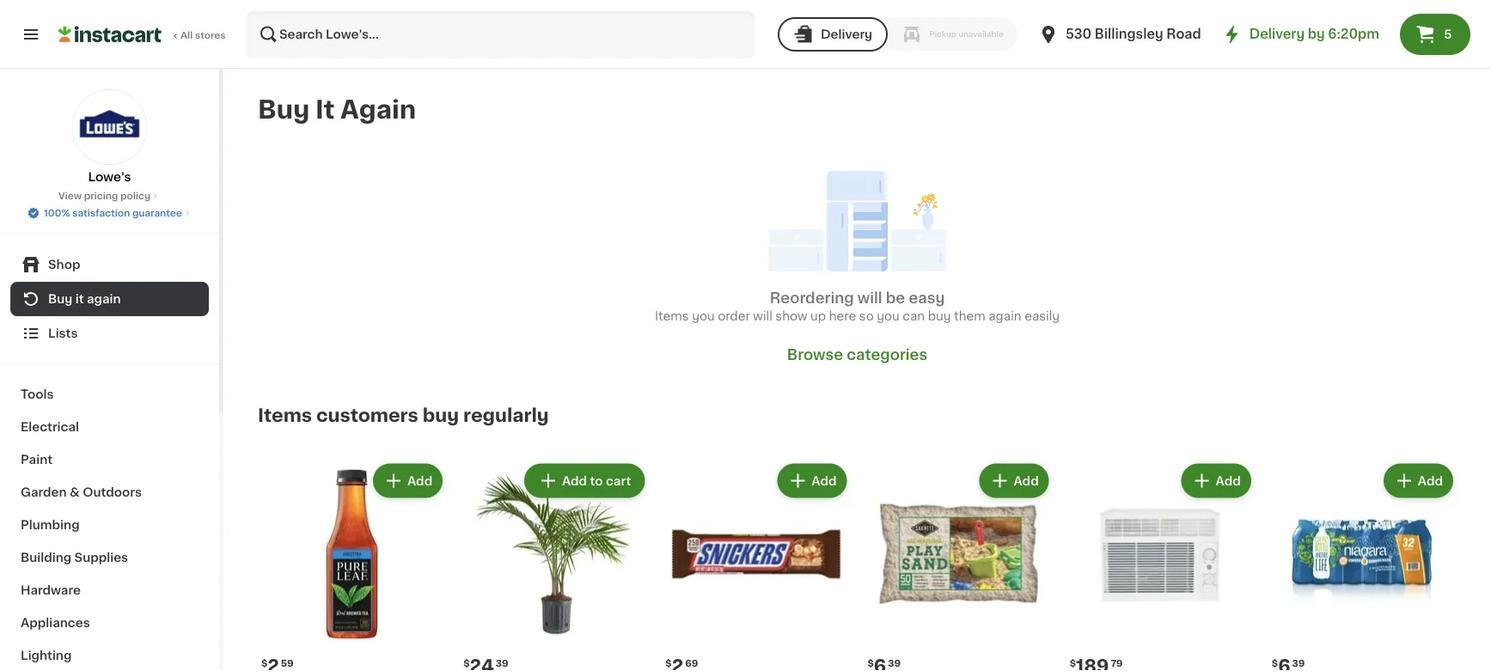 Task type: vqa. For each thing, say whether or not it's contained in the screenshot.
first 39 from right
yes



Task type: describe. For each thing, give the bounding box(es) containing it.
530 billingsley road button
[[1039, 10, 1202, 58]]

5 product group from the left
[[1067, 460, 1255, 672]]

$ for first product group from the left
[[261, 659, 268, 668]]

outdoors
[[83, 487, 142, 499]]

stores
[[195, 31, 226, 40]]

lighting
[[21, 650, 72, 662]]

4 product group from the left
[[865, 460, 1053, 672]]

hardware
[[21, 585, 81, 597]]

tools link
[[10, 378, 209, 411]]

them
[[955, 310, 986, 322]]

service type group
[[778, 17, 1018, 52]]

pricing
[[84, 191, 118, 201]]

530 billingsley road
[[1066, 28, 1202, 40]]

lowe's
[[88, 171, 131, 183]]

delivery for delivery by 6:20pm
[[1250, 28, 1305, 40]]

reordering will be easy items you order will show up here so you can buy them again easily
[[655, 291, 1060, 322]]

$ for second product group from right
[[1070, 659, 1077, 668]]

lowe's logo image
[[72, 89, 147, 165]]

browse categories link
[[787, 345, 928, 364]]

so
[[860, 310, 874, 322]]

all
[[181, 31, 193, 40]]

$ for first product group from right
[[1273, 659, 1279, 668]]

building
[[21, 552, 72, 564]]

add for first product group from right
[[1419, 475, 1444, 487]]

69
[[686, 659, 699, 668]]

lighting link
[[10, 640, 209, 672]]

add for first product group from the left
[[408, 475, 433, 487]]

reordering
[[770, 291, 854, 305]]

delivery by 6:20pm link
[[1223, 24, 1380, 45]]

1 vertical spatial items
[[258, 407, 312, 425]]

add button for second product group from right
[[1184, 466, 1250, 497]]

79
[[1111, 659, 1123, 668]]

100% satisfaction guarantee
[[44, 209, 182, 218]]

&
[[70, 487, 80, 499]]

add for second product group from right
[[1216, 475, 1242, 487]]

0 vertical spatial will
[[858, 291, 883, 305]]

6 product group from the left
[[1269, 460, 1458, 672]]

lowe's link
[[72, 89, 147, 186]]

garden
[[21, 487, 67, 499]]

3 product group from the left
[[662, 460, 851, 672]]

plumbing link
[[10, 509, 209, 542]]

530
[[1066, 28, 1092, 40]]

buy it again
[[48, 293, 121, 305]]

again
[[341, 98, 416, 122]]

delivery for delivery
[[821, 28, 873, 40]]

satisfaction
[[72, 209, 130, 218]]

add button for first product group from right
[[1386, 466, 1452, 497]]

electrical
[[21, 421, 79, 433]]

delivery button
[[778, 17, 888, 52]]

browse categories
[[787, 347, 928, 362]]

5 button
[[1401, 14, 1471, 55]]

electrical link
[[10, 411, 209, 444]]

shop
[[48, 259, 80, 271]]

here
[[830, 310, 857, 322]]

building supplies link
[[10, 542, 209, 574]]

all stores link
[[58, 10, 227, 58]]

6:20pm
[[1329, 28, 1380, 40]]

paint
[[21, 454, 53, 466]]

39 for first product group from right
[[1293, 659, 1306, 668]]

2 you from the left
[[877, 310, 900, 322]]

hardware link
[[10, 574, 209, 607]]

appliances link
[[10, 607, 209, 640]]

easy
[[909, 291, 945, 305]]

5
[[1445, 28, 1453, 40]]

easily
[[1025, 310, 1060, 322]]

garden & outdoors link
[[10, 476, 209, 509]]

view
[[58, 191, 82, 201]]

$ for product group containing add to cart
[[464, 659, 470, 668]]

add button for first product group from the left
[[375, 466, 441, 497]]

59
[[281, 659, 294, 668]]

add button for fourth product group from the left
[[982, 466, 1048, 497]]



Task type: locate. For each thing, give the bounding box(es) containing it.
supplies
[[74, 552, 128, 564]]

paint link
[[10, 444, 209, 476]]

3 add from the left
[[812, 475, 837, 487]]

guarantee
[[132, 209, 182, 218]]

view pricing policy
[[58, 191, 151, 201]]

1 vertical spatial buy
[[48, 293, 73, 305]]

1 product group from the left
[[258, 460, 446, 672]]

39
[[496, 659, 509, 668], [889, 659, 901, 668], [1293, 659, 1306, 668]]

policy
[[120, 191, 151, 201]]

add for third product group from the left
[[812, 475, 837, 487]]

0 horizontal spatial items
[[258, 407, 312, 425]]

can
[[903, 310, 925, 322]]

2 add from the left
[[562, 475, 587, 487]]

2 add button from the left
[[779, 466, 846, 497]]

buy down easy
[[928, 310, 951, 322]]

1 horizontal spatial buy
[[258, 98, 310, 122]]

4 add button from the left
[[1184, 466, 1250, 497]]

2 product group from the left
[[460, 460, 649, 672]]

2 $ from the left
[[464, 659, 470, 668]]

3 39 from the left
[[1293, 659, 1306, 668]]

add button for third product group from the left
[[779, 466, 846, 497]]

3 add button from the left
[[982, 466, 1048, 497]]

$
[[261, 659, 268, 668], [464, 659, 470, 668], [868, 659, 874, 668], [1070, 659, 1077, 668], [666, 659, 672, 668], [1273, 659, 1279, 668]]

buy for buy it again
[[258, 98, 310, 122]]

instacart logo image
[[58, 24, 162, 45]]

building supplies
[[21, 552, 128, 564]]

customers
[[316, 407, 419, 425]]

5 $ from the left
[[666, 659, 672, 668]]

plumbing
[[21, 519, 80, 531]]

add button
[[375, 466, 441, 497], [779, 466, 846, 497], [982, 466, 1048, 497], [1184, 466, 1250, 497], [1386, 466, 1452, 497]]

1 horizontal spatial you
[[877, 310, 900, 322]]

browse
[[787, 347, 844, 362]]

0 horizontal spatial again
[[87, 293, 121, 305]]

100%
[[44, 209, 70, 218]]

0 vertical spatial items
[[655, 310, 689, 322]]

add to cart
[[562, 475, 631, 487]]

1 you from the left
[[692, 310, 715, 322]]

2 horizontal spatial 39
[[1293, 659, 1306, 668]]

buy left regularly at the left bottom
[[423, 407, 459, 425]]

delivery inside button
[[821, 28, 873, 40]]

will up so
[[858, 291, 883, 305]]

buy inside reordering will be easy items you order will show up here so you can buy them again easily
[[928, 310, 951, 322]]

items inside reordering will be easy items you order will show up here so you can buy them again easily
[[655, 310, 689, 322]]

shop link
[[10, 248, 209, 282]]

product group containing add to cart
[[460, 460, 649, 672]]

5 add button from the left
[[1386, 466, 1452, 497]]

Search field
[[248, 12, 754, 57]]

0 horizontal spatial 39
[[496, 659, 509, 668]]

add inside add to cart button
[[562, 475, 587, 487]]

0 horizontal spatial delivery
[[821, 28, 873, 40]]

buy
[[928, 310, 951, 322], [423, 407, 459, 425]]

you
[[692, 310, 715, 322], [877, 310, 900, 322]]

you left order
[[692, 310, 715, 322]]

39 for fourth product group from the left
[[889, 659, 901, 668]]

again right them
[[989, 310, 1022, 322]]

road
[[1167, 28, 1202, 40]]

0 horizontal spatial buy
[[423, 407, 459, 425]]

buy left "it"
[[258, 98, 310, 122]]

1 horizontal spatial will
[[858, 291, 883, 305]]

lists link
[[10, 316, 209, 351]]

buy left it
[[48, 293, 73, 305]]

add for fourth product group from the left
[[1014, 475, 1039, 487]]

lists
[[48, 328, 78, 340]]

by
[[1309, 28, 1326, 40]]

to
[[590, 475, 603, 487]]

4 $ from the left
[[1070, 659, 1077, 668]]

$ for fourth product group from the left
[[868, 659, 874, 668]]

1 horizontal spatial delivery
[[1250, 28, 1305, 40]]

will
[[858, 291, 883, 305], [754, 310, 773, 322]]

buy it again link
[[10, 282, 209, 316]]

None search field
[[246, 10, 756, 58]]

will left show
[[754, 310, 773, 322]]

tools
[[21, 389, 54, 401]]

items left order
[[655, 310, 689, 322]]

add to cart button
[[526, 466, 643, 497]]

again
[[87, 293, 121, 305], [989, 310, 1022, 322]]

it
[[316, 98, 335, 122]]

1 39 from the left
[[496, 659, 509, 668]]

3 $ from the left
[[868, 659, 874, 668]]

2 39 from the left
[[889, 659, 901, 668]]

5 add from the left
[[1216, 475, 1242, 487]]

1 horizontal spatial 39
[[889, 659, 901, 668]]

1 add from the left
[[408, 475, 433, 487]]

buy for buy it again
[[48, 293, 73, 305]]

product group
[[258, 460, 446, 672], [460, 460, 649, 672], [662, 460, 851, 672], [865, 460, 1053, 672], [1067, 460, 1255, 672], [1269, 460, 1458, 672]]

billingsley
[[1095, 28, 1164, 40]]

1 horizontal spatial buy
[[928, 310, 951, 322]]

1 vertical spatial again
[[989, 310, 1022, 322]]

regularly
[[463, 407, 549, 425]]

0 horizontal spatial you
[[692, 310, 715, 322]]

1 horizontal spatial again
[[989, 310, 1022, 322]]

6 add from the left
[[1419, 475, 1444, 487]]

categories
[[847, 347, 928, 362]]

again right it
[[87, 293, 121, 305]]

appliances
[[21, 617, 90, 629]]

all stores
[[181, 31, 226, 40]]

cart
[[606, 475, 631, 487]]

garden & outdoors
[[21, 487, 142, 499]]

1 $ from the left
[[261, 659, 268, 668]]

0 horizontal spatial will
[[754, 310, 773, 322]]

it
[[75, 293, 84, 305]]

39 for product group containing add to cart
[[496, 659, 509, 668]]

delivery by 6:20pm
[[1250, 28, 1380, 40]]

100% satisfaction guarantee button
[[27, 203, 193, 220]]

items
[[655, 310, 689, 322], [258, 407, 312, 425]]

order
[[718, 310, 751, 322]]

up
[[811, 310, 827, 322]]

1 horizontal spatial items
[[655, 310, 689, 322]]

show
[[776, 310, 808, 322]]

again inside reordering will be easy items you order will show up here so you can buy them again easily
[[989, 310, 1022, 322]]

buy
[[258, 98, 310, 122], [48, 293, 73, 305]]

1 add button from the left
[[375, 466, 441, 497]]

delivery
[[1250, 28, 1305, 40], [821, 28, 873, 40]]

0 vertical spatial buy
[[928, 310, 951, 322]]

view pricing policy link
[[58, 189, 161, 203]]

add
[[408, 475, 433, 487], [562, 475, 587, 487], [812, 475, 837, 487], [1014, 475, 1039, 487], [1216, 475, 1242, 487], [1419, 475, 1444, 487]]

you down be
[[877, 310, 900, 322]]

items customers buy regularly
[[258, 407, 549, 425]]

be
[[886, 291, 906, 305]]

1 vertical spatial buy
[[423, 407, 459, 425]]

4 add from the left
[[1014, 475, 1039, 487]]

0 vertical spatial again
[[87, 293, 121, 305]]

0 vertical spatial buy
[[258, 98, 310, 122]]

buy it again
[[258, 98, 416, 122]]

$ for third product group from the left
[[666, 659, 672, 668]]

items left customers
[[258, 407, 312, 425]]

1 vertical spatial will
[[754, 310, 773, 322]]

6 $ from the left
[[1273, 659, 1279, 668]]

0 horizontal spatial buy
[[48, 293, 73, 305]]



